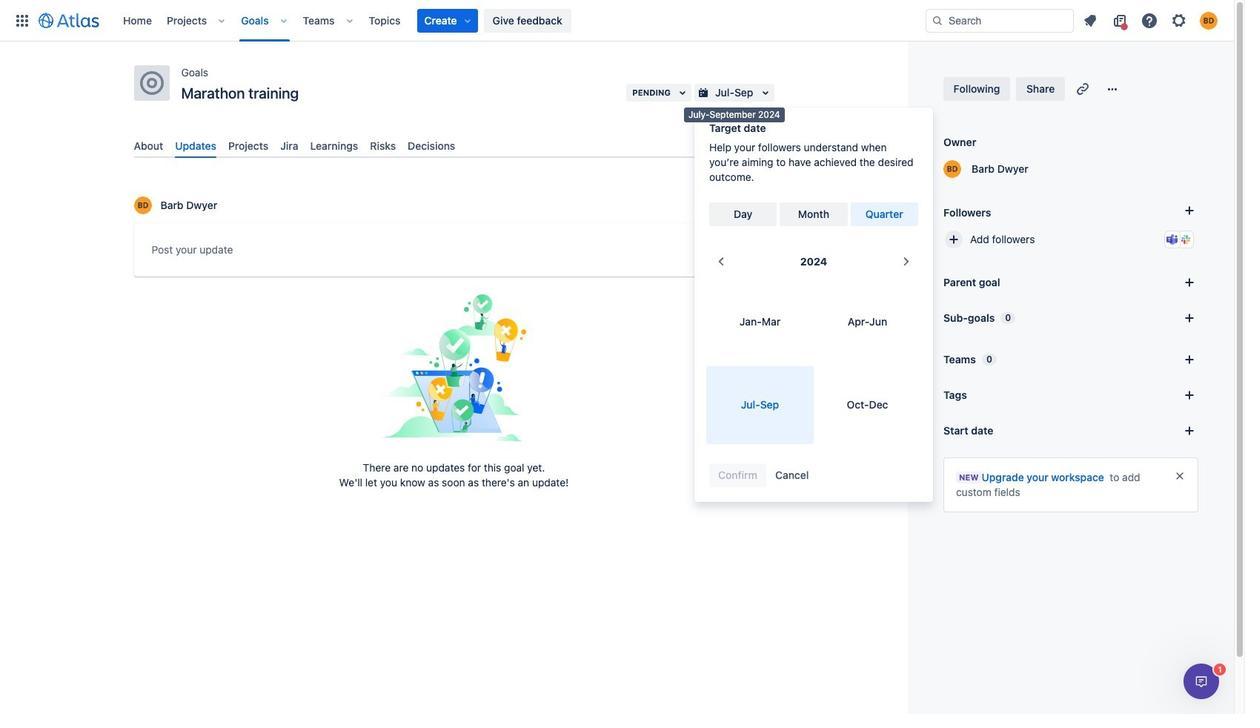 Task type: describe. For each thing, give the bounding box(es) containing it.
switch to... image
[[13, 11, 31, 29]]

notifications image
[[1082, 11, 1100, 29]]

search image
[[932, 14, 944, 26]]

msteams logo showing  channels are connected to this goal image
[[1167, 234, 1179, 245]]

slack logo showing nan channels are connected to this goal image
[[1181, 234, 1192, 245]]

more icon image
[[1104, 80, 1122, 98]]

Main content area, start typing to enter text. text field
[[152, 241, 757, 264]]

set start date image
[[1181, 422, 1199, 440]]

close banner image
[[1175, 470, 1186, 482]]

add follower image
[[945, 231, 963, 248]]

settings image
[[1171, 11, 1189, 29]]

see next year image
[[898, 253, 916, 271]]

goal icon image
[[140, 71, 164, 95]]

add team image
[[1181, 351, 1199, 369]]

Search field
[[926, 9, 1075, 32]]



Task type: locate. For each thing, give the bounding box(es) containing it.
account image
[[1201, 11, 1218, 29]]

dialog
[[1184, 664, 1220, 699]]

add a follower image
[[1181, 202, 1199, 220]]

tooltip
[[684, 108, 785, 122]]

tab list
[[128, 133, 780, 158]]

banner
[[0, 0, 1235, 42]]

None search field
[[926, 9, 1075, 32]]

top element
[[9, 0, 926, 41]]

help image
[[1141, 11, 1159, 29]]

see previous year image
[[713, 253, 730, 271]]

add tag image
[[1181, 386, 1199, 404]]



Task type: vqa. For each thing, say whether or not it's contained in the screenshot.
tooltip
yes



